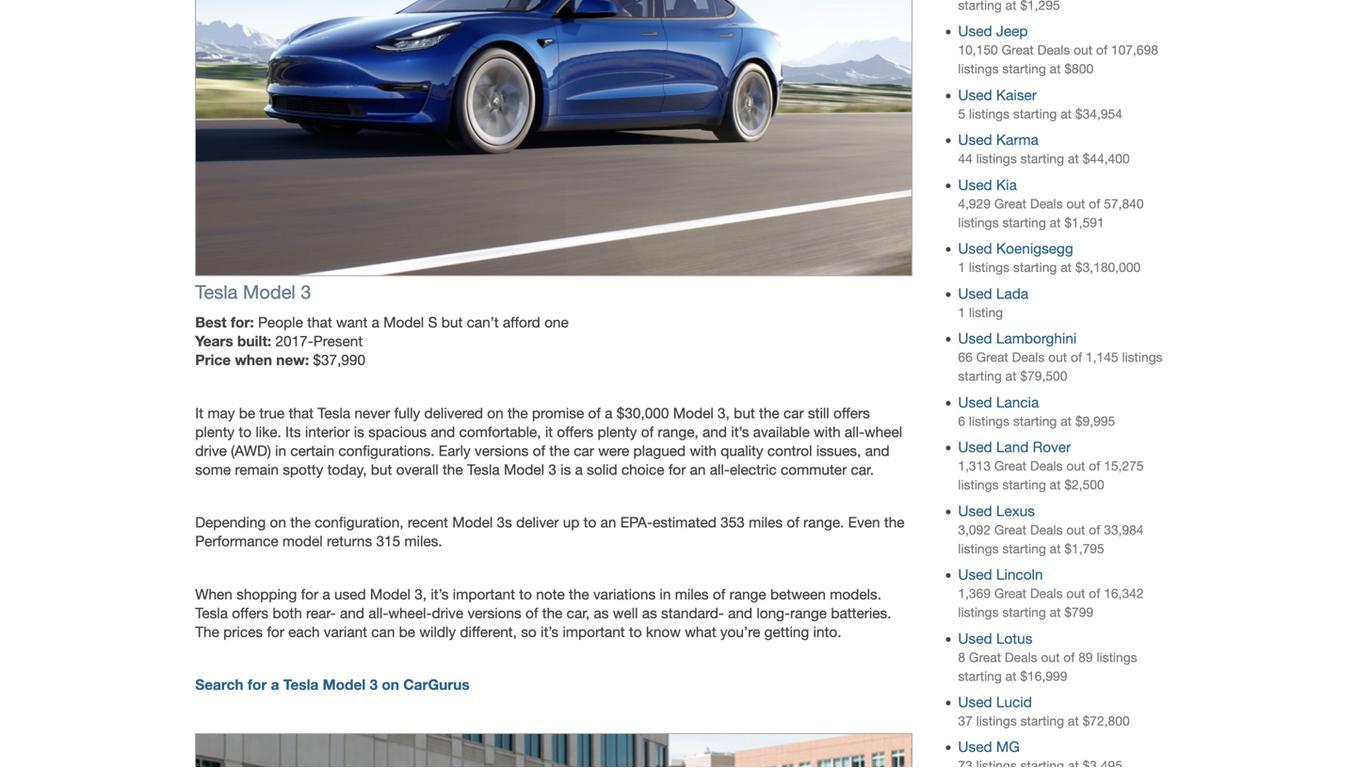 Task type: describe. For each thing, give the bounding box(es) containing it.
used for used land rover
[[958, 439, 992, 456]]

0 horizontal spatial but
[[371, 462, 392, 478]]

out for used jeep
[[1074, 43, 1093, 58]]

of down it
[[533, 443, 545, 460]]

it
[[195, 405, 203, 422]]

of inside 8 great deals out of 89 listings starting at
[[1064, 650, 1075, 665]]

315
[[376, 533, 400, 550]]

the up car,
[[569, 586, 589, 603]]

tesla model 3 image
[[195, 0, 913, 277]]

(awd)
[[231, 443, 271, 460]]

15,275
[[1104, 459, 1144, 474]]

at inside 8 great deals out of 89 listings starting at
[[1006, 669, 1017, 684]]

used land rover link
[[958, 439, 1071, 456]]

used lada 1 listing
[[958, 285, 1029, 320]]

out for used lamborghini
[[1049, 350, 1067, 365]]

deals for lotus
[[1005, 650, 1038, 665]]

1 horizontal spatial with
[[814, 424, 841, 441]]

used lincoln link
[[958, 567, 1043, 584]]

even
[[848, 514, 880, 531]]

used kia
[[958, 176, 1017, 193]]

of inside the 1,313 great deals out of 15,275 listings starting at
[[1089, 459, 1101, 474]]

used lucid 37 listings starting at $72,800
[[958, 694, 1130, 729]]

used for used lexus
[[958, 503, 992, 520]]

and down 'used'
[[340, 605, 364, 622]]

when shopping for a used model 3, it's important to note the variations in miles of range between models. tesla offers both rear- and all-wheel-drive versions of the car, as well as standard- and long-range batteries. the prices for each variant can be wildly different, so it's important to know what you're getting into.
[[195, 586, 892, 641]]

search for a tesla model 3 on cargurus link
[[195, 676, 470, 694]]

used for used koenigsegg 1 listings starting at $3,180,000
[[958, 240, 992, 257]]

used lexus
[[958, 503, 1035, 520]]

model up "range,"
[[673, 405, 714, 422]]

when
[[235, 352, 272, 369]]

price
[[195, 352, 231, 369]]

37
[[958, 714, 973, 729]]

used for used kia
[[958, 176, 992, 193]]

1 horizontal spatial important
[[563, 624, 625, 641]]

for up rear-
[[301, 586, 319, 603]]

at inside used lucid 37 listings starting at $72,800
[[1068, 714, 1079, 729]]

it may be true that tesla never fully delivered on the promise of a $30,000 model 3, but the car still offers plenty to like. its interior is spacious and comfortable, it offers plenty of range, and it's available with all-wheel drive (awd) in certain configurations. early versions of the car were plagued with quality control issues, and some remain spotty today, but overall the tesla model 3 is a solid choice for an all-electric commuter car.
[[195, 405, 903, 478]]

great for lincoln
[[995, 586, 1027, 601]]

starting inside used karma 44 listings starting at $44,400
[[1021, 151, 1064, 166]]

the up comfortable,
[[508, 405, 528, 422]]

$44,400
[[1083, 151, 1130, 166]]

of inside depending on the configuration, recent model 3s deliver up to an epa-estimated 353 miles of range. even the performance model returns 315 miles.
[[787, 514, 799, 531]]

used kia link
[[958, 176, 1017, 193]]

used lotus
[[958, 630, 1033, 647]]

great for jeep
[[1002, 43, 1034, 58]]

$72,800
[[1083, 714, 1130, 729]]

starting inside used lancia 6 listings starting at $9,995
[[1013, 414, 1057, 429]]

1,145
[[1086, 350, 1119, 365]]

the down note
[[542, 605, 563, 622]]

were
[[598, 443, 629, 460]]

solid
[[587, 462, 618, 478]]

different,
[[460, 624, 517, 641]]

listing
[[969, 305, 1003, 320]]

model down "variant"
[[323, 676, 366, 694]]

car.
[[851, 462, 874, 478]]

used lancia link
[[958, 394, 1039, 411]]

up
[[563, 514, 580, 531]]

miles.
[[404, 533, 442, 550]]

variant
[[324, 624, 367, 641]]

lamborghini
[[996, 330, 1077, 347]]

karma
[[996, 132, 1039, 148]]

lincoln
[[996, 567, 1043, 584]]

at inside used lancia 6 listings starting at $9,995
[[1061, 414, 1072, 429]]

107,698
[[1111, 43, 1159, 58]]

lancia
[[996, 394, 1039, 411]]

listings inside used koenigsegg 1 listings starting at $3,180,000
[[969, 260, 1010, 275]]

used koenigsegg link
[[958, 240, 1074, 257]]

performance
[[195, 533, 278, 550]]

s
[[428, 314, 438, 331]]

on inside depending on the configuration, recent model 3s deliver up to an epa-estimated 353 miles of range. even the performance model returns 315 miles.
[[270, 514, 286, 531]]

returns
[[327, 533, 372, 550]]

used mg link
[[958, 739, 1020, 756]]

out for used lexus
[[1067, 523, 1086, 538]]

model
[[282, 533, 323, 550]]

batteries.
[[831, 605, 892, 622]]

1 for used koenigsegg
[[958, 260, 966, 275]]

plagued
[[633, 443, 686, 460]]

versions inside the when shopping for a used model 3, it's important to note the variations in miles of range between models. tesla offers both rear- and all-wheel-drive versions of the car, as well as standard- and long-range batteries. the prices for each variant can be wildly different, so it's important to know what you're getting into.
[[468, 605, 522, 622]]

$9,995
[[1076, 414, 1116, 429]]

listings inside "4,929 great deals out of 57,840 listings starting at"
[[958, 215, 999, 230]]

33,984
[[1104, 523, 1144, 538]]

commuter
[[781, 462, 847, 478]]

used kaiser 5 listings starting at $34,954
[[958, 87, 1123, 121]]

at inside 66 great deals out of 1,145 listings starting at
[[1006, 369, 1017, 384]]

the down it
[[549, 443, 570, 460]]

89
[[1079, 650, 1093, 665]]

$37,990
[[313, 352, 366, 369]]

2 horizontal spatial offers
[[834, 405, 870, 422]]

built:
[[237, 333, 271, 350]]

great for lexus
[[995, 523, 1027, 538]]

0 vertical spatial important
[[453, 586, 515, 603]]

of inside "4,929 great deals out of 57,840 listings starting at"
[[1089, 196, 1101, 211]]

2015 bmw i3 preview summaryimage image
[[195, 734, 913, 768]]

listings inside used lucid 37 listings starting at $72,800
[[976, 714, 1017, 729]]

listings inside 3,092 great deals out of 33,984 listings starting at
[[958, 541, 999, 556]]

used karma 44 listings starting at $44,400
[[958, 132, 1130, 166]]

used for used jeep
[[958, 23, 992, 40]]

tesla up interior
[[318, 405, 350, 422]]

a left solid
[[575, 462, 583, 478]]

offers inside the when shopping for a used model 3, it's important to note the variations in miles of range between models. tesla offers both rear- and all-wheel-drive versions of the car, as well as standard- and long-range batteries. the prices for each variant can be wildly different, so it's important to know what you're getting into.
[[232, 605, 269, 622]]

its
[[285, 424, 301, 441]]

to left note
[[519, 586, 532, 603]]

certain
[[290, 443, 335, 460]]

model inside the when shopping for a used model 3, it's important to note the variations in miles of range between models. tesla offers both rear- and all-wheel-drive versions of the car, as well as standard- and long-range batteries. the prices for each variant can be wildly different, so it's important to know what you're getting into.
[[370, 586, 411, 603]]

1 as from the left
[[594, 605, 609, 622]]

best
[[195, 314, 227, 331]]

drive inside it may be true that tesla never fully delivered on the promise of a $30,000 model 3, but the car still offers plenty to like. its interior is spacious and comfortable, it offers plenty of range, and it's available with all-wheel drive (awd) in certain configurations. early versions of the car were plagued with quality control issues, and some remain spotty today, but overall the tesla model 3 is a solid choice for an all-electric commuter car.
[[195, 443, 227, 460]]

starting inside 3,092 great deals out of 33,984 listings starting at
[[1003, 541, 1046, 556]]

a right search
[[271, 676, 279, 694]]

some
[[195, 462, 231, 478]]

of right promise
[[588, 405, 601, 422]]

of inside 1,369 great deals out of 16,342 listings starting at
[[1089, 586, 1101, 601]]

to down well
[[629, 624, 642, 641]]

0 horizontal spatial is
[[354, 424, 364, 441]]

mg
[[996, 739, 1020, 756]]

wheel
[[865, 424, 903, 441]]

deals for jeep
[[1038, 43, 1070, 58]]

used for used mg
[[958, 739, 992, 756]]

used kaiser link
[[958, 87, 1037, 104]]

3, inside it may be true that tesla never fully delivered on the promise of a $30,000 model 3, but the car still offers plenty to like. its interior is spacious and comfortable, it offers plenty of range, and it's available with all-wheel drive (awd) in certain configurations. early versions of the car were plagued with quality control issues, and some remain spotty today, but overall the tesla model 3 is a solid choice for an all-electric commuter car.
[[718, 405, 730, 422]]

out for used kia
[[1067, 196, 1086, 211]]

listings inside the used kaiser 5 listings starting at $34,954
[[969, 106, 1010, 121]]

interior
[[305, 424, 350, 441]]

want
[[336, 314, 368, 331]]

but inside best for: people that want a model s but can't afford one years built: 2017-present price when new: $37,990
[[442, 314, 463, 331]]

deals for lamborghini
[[1012, 350, 1045, 365]]

wildly
[[419, 624, 456, 641]]

can't
[[467, 314, 499, 331]]

and up quality
[[703, 424, 727, 441]]

be inside the when shopping for a used model 3, it's important to note the variations in miles of range between models. tesla offers both rear- and all-wheel-drive versions of the car, as well as standard- and long-range batteries. the prices for each variant can be wildly different, so it's important to know what you're getting into.
[[399, 624, 415, 641]]

deals for land
[[1030, 459, 1063, 474]]

of down the $30,000
[[641, 424, 654, 441]]

listings inside 10,150 great deals out of 107,698 listings starting at
[[958, 61, 999, 76]]

$799
[[1065, 605, 1094, 620]]

at inside the 1,313 great deals out of 15,275 listings starting at
[[1050, 478, 1061, 493]]

wheel-
[[388, 605, 432, 622]]

afford
[[503, 314, 540, 331]]

for:
[[231, 314, 254, 331]]

listings inside 1,369 great deals out of 16,342 listings starting at
[[958, 605, 999, 620]]

for inside it may be true that tesla never fully delivered on the promise of a $30,000 model 3, but the car still offers plenty to like. its interior is spacious and comfortable, it offers plenty of range, and it's available with all-wheel drive (awd) in certain configurations. early versions of the car were plagued with quality control issues, and some remain spotty today, but overall the tesla model 3 is a solid choice for an all-electric commuter car.
[[669, 462, 686, 478]]

out for used lincoln
[[1067, 586, 1086, 601]]

2 horizontal spatial but
[[734, 405, 755, 422]]

starting inside 8 great deals out of 89 listings starting at
[[958, 669, 1002, 684]]

a inside best for: people that want a model s but can't afford one years built: 2017-present price when new: $37,990
[[372, 314, 379, 331]]

of up standard-
[[713, 586, 726, 603]]

configurations.
[[339, 443, 435, 460]]

to inside depending on the configuration, recent model 3s deliver up to an epa-estimated 353 miles of range. even the performance model returns 315 miles.
[[584, 514, 597, 531]]

range.
[[804, 514, 844, 531]]

deliver
[[516, 514, 559, 531]]

never
[[355, 405, 390, 422]]

that inside best for: people that want a model s but can't afford one years built: 2017-present price when new: $37,990
[[307, 314, 332, 331]]

1 vertical spatial with
[[690, 443, 717, 460]]

and down delivered
[[431, 424, 455, 441]]

1,313 great deals out of 15,275 listings starting at
[[958, 459, 1144, 493]]

epa-
[[621, 514, 653, 531]]

overall
[[396, 462, 439, 478]]

deals for lincoln
[[1030, 586, 1063, 601]]

models.
[[830, 586, 882, 603]]

kia
[[996, 176, 1017, 193]]

used lancia 6 listings starting at $9,995
[[958, 394, 1116, 429]]

the up available
[[759, 405, 780, 422]]

the right even
[[884, 514, 905, 531]]

tesla down each
[[283, 676, 319, 694]]

of up "so"
[[526, 605, 538, 622]]

be inside it may be true that tesla never fully delivered on the promise of a $30,000 model 3, but the car still offers plenty to like. its interior is spacious and comfortable, it offers plenty of range, and it's available with all-wheel drive (awd) in certain configurations. early versions of the car were plagued with quality control issues, and some remain spotty today, but overall the tesla model 3 is a solid choice for an all-electric commuter car.
[[239, 405, 255, 422]]

great for lotus
[[969, 650, 1001, 665]]

starting inside "4,929 great deals out of 57,840 listings starting at"
[[1003, 215, 1046, 230]]

that inside it may be true that tesla never fully delivered on the promise of a $30,000 model 3, but the car still offers plenty to like. its interior is spacious and comfortable, it offers plenty of range, and it's available with all-wheel drive (awd) in certain configurations. early versions of the car were plagued with quality control issues, and some remain spotty today, but overall the tesla model 3 is a solid choice for an all-electric commuter car.
[[289, 405, 314, 422]]

3, inside the when shopping for a used model 3, it's important to note the variations in miles of range between models. tesla offers both rear- and all-wheel-drive versions of the car, as well as standard- and long-range batteries. the prices for each variant can be wildly different, so it's important to know what you're getting into.
[[415, 586, 427, 603]]

$2,500
[[1065, 478, 1105, 493]]



Task type: locate. For each thing, give the bounding box(es) containing it.
1 horizontal spatial plenty
[[598, 424, 637, 441]]

0 horizontal spatial all-
[[369, 605, 388, 622]]

at left $34,954 at the right of page
[[1061, 106, 1072, 121]]

0 horizontal spatial as
[[594, 605, 609, 622]]

great
[[1002, 43, 1034, 58], [995, 196, 1027, 211], [976, 350, 1009, 365], [995, 459, 1027, 474], [995, 523, 1027, 538], [995, 586, 1027, 601], [969, 650, 1001, 665]]

deals inside the 1,313 great deals out of 15,275 listings starting at
[[1030, 459, 1063, 474]]

deals down lexus
[[1030, 523, 1063, 538]]

1 horizontal spatial miles
[[749, 514, 783, 531]]

8 great deals out of 89 listings starting at
[[958, 650, 1138, 684]]

used for used lada 1 listing
[[958, 285, 992, 302]]

1 vertical spatial 3
[[549, 462, 557, 478]]

today,
[[327, 462, 367, 478]]

used for used lincoln
[[958, 567, 992, 584]]

1 vertical spatial important
[[563, 624, 625, 641]]

12 used from the top
[[958, 630, 992, 647]]

starting inside 1,369 great deals out of 16,342 listings starting at
[[1003, 605, 1046, 620]]

used for used lotus
[[958, 630, 992, 647]]

1 horizontal spatial is
[[561, 462, 571, 478]]

of inside 3,092 great deals out of 33,984 listings starting at
[[1089, 523, 1101, 538]]

listings inside used karma 44 listings starting at $44,400
[[976, 151, 1017, 166]]

but
[[442, 314, 463, 331], [734, 405, 755, 422], [371, 462, 392, 478]]

2 vertical spatial offers
[[232, 605, 269, 622]]

7 used from the top
[[958, 330, 992, 347]]

of up $2,500
[[1089, 459, 1101, 474]]

1 vertical spatial 3,
[[415, 586, 427, 603]]

as right car,
[[594, 605, 609, 622]]

1 horizontal spatial but
[[442, 314, 463, 331]]

out up '$1,795'
[[1067, 523, 1086, 538]]

at left $799
[[1050, 605, 1061, 620]]

0 vertical spatial drive
[[195, 443, 227, 460]]

6 used from the top
[[958, 285, 992, 302]]

used inside the used kaiser 5 listings starting at $34,954
[[958, 87, 992, 104]]

1 up used lada link
[[958, 260, 966, 275]]

great down land on the bottom right of page
[[995, 459, 1027, 474]]

deals inside 8 great deals out of 89 listings starting at
[[1005, 650, 1038, 665]]

1 horizontal spatial it's
[[541, 624, 559, 641]]

2 horizontal spatial 3
[[549, 462, 557, 478]]

0 vertical spatial it's
[[731, 424, 749, 441]]

comfortable,
[[459, 424, 541, 441]]

at inside used karma 44 listings starting at $44,400
[[1068, 151, 1079, 166]]

3 used from the top
[[958, 132, 992, 148]]

1 vertical spatial offers
[[557, 424, 594, 441]]

range up long-
[[730, 586, 766, 603]]

1 horizontal spatial 3
[[370, 676, 378, 694]]

0 horizontal spatial 3
[[301, 281, 311, 303]]

at inside used koenigsegg 1 listings starting at $3,180,000
[[1061, 260, 1072, 275]]

miles inside the when shopping for a used model 3, it's important to note the variations in miles of range between models. tesla offers both rear- and all-wheel-drive versions of the car, as well as standard- and long-range batteries. the prices for each variant can be wildly different, so it's important to know what you're getting into.
[[675, 586, 709, 603]]

out up $1,591
[[1067, 196, 1086, 211]]

out up the $16,999
[[1041, 650, 1060, 665]]

shopping
[[237, 586, 297, 603]]

at inside 1,369 great deals out of 16,342 listings starting at
[[1050, 605, 1061, 620]]

1 horizontal spatial drive
[[432, 605, 464, 622]]

1 for used lada
[[958, 305, 966, 320]]

0 vertical spatial but
[[442, 314, 463, 331]]

1 horizontal spatial 3,
[[718, 405, 730, 422]]

used koenigsegg 1 listings starting at $3,180,000
[[958, 240, 1141, 275]]

starting inside used lucid 37 listings starting at $72,800
[[1021, 714, 1064, 729]]

1 horizontal spatial an
[[690, 462, 706, 478]]

$1,795
[[1065, 541, 1105, 556]]

out inside the 1,313 great deals out of 15,275 listings starting at
[[1067, 459, 1086, 474]]

2 as from the left
[[642, 605, 657, 622]]

0 vertical spatial miles
[[749, 514, 783, 531]]

starting
[[1003, 61, 1046, 76], [1013, 106, 1057, 121], [1021, 151, 1064, 166], [1003, 215, 1046, 230], [1013, 260, 1057, 275], [958, 369, 1002, 384], [1013, 414, 1057, 429], [1003, 478, 1046, 493], [1003, 541, 1046, 556], [1003, 605, 1046, 620], [958, 669, 1002, 684], [1021, 714, 1064, 729]]

to right up
[[584, 514, 597, 531]]

1 plenty from the left
[[195, 424, 235, 441]]

used lexus link
[[958, 503, 1035, 520]]

miles for in
[[675, 586, 709, 603]]

$34,954
[[1076, 106, 1123, 121]]

used lotus link
[[958, 630, 1033, 647]]

in
[[275, 443, 286, 460], [660, 586, 671, 603]]

3 inside it may be true that tesla never fully delivered on the promise of a $30,000 model 3, but the car still offers plenty to like. its interior is spacious and comfortable, it offers plenty of range, and it's available with all-wheel drive (awd) in certain configurations. early versions of the car were plagued with quality control issues, and some remain spotty today, but overall the tesla model 3 is a solid choice for an all-electric commuter car.
[[549, 462, 557, 478]]

model inside best for: people that want a model s but can't afford one years built: 2017-present price when new: $37,990
[[383, 314, 424, 331]]

the up the model
[[290, 514, 311, 531]]

0 vertical spatial in
[[275, 443, 286, 460]]

drive inside the when shopping for a used model 3, it's important to note the variations in miles of range between models. tesla offers both rear- and all-wheel-drive versions of the car, as well as standard- and long-range batteries. the prices for each variant can be wildly different, so it's important to know what you're getting into.
[[432, 605, 464, 622]]

at inside the used kaiser 5 listings starting at $34,954
[[1061, 106, 1072, 121]]

$3,180,000
[[1076, 260, 1141, 275]]

out inside "4,929 great deals out of 57,840 listings starting at"
[[1067, 196, 1086, 211]]

used for used lancia 6 listings starting at $9,995
[[958, 394, 992, 411]]

1 horizontal spatial on
[[382, 676, 399, 694]]

16,342
[[1104, 586, 1144, 601]]

listings down 1,313
[[958, 478, 999, 493]]

miles for 353
[[749, 514, 783, 531]]

great down jeep
[[1002, 43, 1034, 58]]

1 vertical spatial range
[[790, 605, 827, 622]]

deals inside 1,369 great deals out of 16,342 listings starting at
[[1030, 586, 1063, 601]]

1,369 great deals out of 16,342 listings starting at
[[958, 586, 1144, 620]]

great down "kia"
[[995, 196, 1027, 211]]

car
[[784, 405, 804, 422], [574, 443, 594, 460]]

$30,000
[[617, 405, 669, 422]]

great inside 3,092 great deals out of 33,984 listings starting at
[[995, 523, 1027, 538]]

0 vertical spatial on
[[487, 405, 504, 422]]

an inside depending on the configuration, recent model 3s deliver up to an epa-estimated 353 miles of range. even the performance model returns 315 miles.
[[601, 514, 616, 531]]

starting inside the used kaiser 5 listings starting at $34,954
[[1013, 106, 1057, 121]]

1 vertical spatial that
[[289, 405, 314, 422]]

listings down 3,092
[[958, 541, 999, 556]]

of inside 10,150 great deals out of 107,698 listings starting at
[[1096, 43, 1108, 58]]

used up 3,092
[[958, 503, 992, 520]]

used for used lamborghini
[[958, 330, 992, 347]]

used inside used karma 44 listings starting at $44,400
[[958, 132, 992, 148]]

model left 3s
[[452, 514, 493, 531]]

1 horizontal spatial in
[[660, 586, 671, 603]]

0 horizontal spatial on
[[270, 514, 286, 531]]

1 vertical spatial drive
[[432, 605, 464, 622]]

used inside used lancia 6 listings starting at $9,995
[[958, 394, 992, 411]]

1 inside used lada 1 listing
[[958, 305, 966, 320]]

at up lucid at the right of page
[[1006, 669, 1017, 684]]

out inside 10,150 great deals out of 107,698 listings starting at
[[1074, 43, 1093, 58]]

listings inside the 1,313 great deals out of 15,275 listings starting at
[[958, 478, 999, 493]]

13 used from the top
[[958, 694, 992, 711]]

listings down used lucid link
[[976, 714, 1017, 729]]

0 horizontal spatial miles
[[675, 586, 709, 603]]

both
[[273, 605, 302, 622]]

deals up koenigsegg
[[1030, 196, 1063, 211]]

with down still
[[814, 424, 841, 441]]

and up you're
[[728, 605, 753, 622]]

with down "range,"
[[690, 443, 717, 460]]

deals inside 10,150 great deals out of 107,698 listings starting at
[[1038, 43, 1070, 58]]

3 down can
[[370, 676, 378, 694]]

2 vertical spatial on
[[382, 676, 399, 694]]

0 vertical spatial 3,
[[718, 405, 730, 422]]

spacious
[[368, 424, 427, 441]]

at inside "4,929 great deals out of 57,840 listings starting at"
[[1050, 215, 1061, 230]]

miles inside depending on the configuration, recent model 3s deliver up to an epa-estimated 353 miles of range. even the performance model returns 315 miles.
[[749, 514, 783, 531]]

0 vertical spatial range
[[730, 586, 766, 603]]

at left $800
[[1050, 61, 1061, 76]]

deals inside 3,092 great deals out of 33,984 listings starting at
[[1030, 523, 1063, 538]]

1 horizontal spatial as
[[642, 605, 657, 622]]

starting down lucid at the right of page
[[1021, 714, 1064, 729]]

1 vertical spatial but
[[734, 405, 755, 422]]

4 used from the top
[[958, 176, 992, 193]]

deals inside "4,929 great deals out of 57,840 listings starting at"
[[1030, 196, 1063, 211]]

spotty
[[283, 462, 323, 478]]

1 1 from the top
[[958, 260, 966, 275]]

tesla model 3
[[195, 281, 311, 303]]

koenigsegg
[[996, 240, 1074, 257]]

rover
[[1033, 439, 1071, 456]]

at left $1,591
[[1050, 215, 1061, 230]]

used down the 4,929
[[958, 240, 992, 257]]

out for used lotus
[[1041, 650, 1060, 665]]

0 horizontal spatial plenty
[[195, 424, 235, 441]]

offers up prices
[[232, 605, 269, 622]]

2 vertical spatial 3
[[370, 676, 378, 694]]

great inside 8 great deals out of 89 listings starting at
[[969, 650, 1001, 665]]

tesla up best
[[195, 281, 238, 303]]

standard-
[[661, 605, 724, 622]]

1 vertical spatial in
[[660, 586, 671, 603]]

true
[[259, 405, 285, 422]]

out up $79,500
[[1049, 350, 1067, 365]]

versions inside it may be true that tesla never fully delivered on the promise of a $30,000 model 3, but the car still offers plenty to like. its interior is spacious and comfortable, it offers plenty of range, and it's available with all-wheel drive (awd) in certain configurations. early versions of the car were plagued with quality control issues, and some remain spotty today, but overall the tesla model 3 is a solid choice for an all-electric commuter car.
[[475, 443, 529, 460]]

used up listing
[[958, 285, 992, 302]]

it's inside it may be true that tesla never fully delivered on the promise of a $30,000 model 3, but the car still offers plenty to like. its interior is spacious and comfortable, it offers plenty of range, and it's available with all-wheel drive (awd) in certain configurations. early versions of the car were plagued with quality control issues, and some remain spotty today, but overall the tesla model 3 is a solid choice for an all-electric commuter car.
[[731, 424, 749, 441]]

one
[[545, 314, 569, 331]]

starting down koenigsegg
[[1013, 260, 1057, 275]]

$1,591
[[1065, 215, 1105, 230]]

0 horizontal spatial be
[[239, 405, 255, 422]]

6
[[958, 414, 966, 429]]

1 vertical spatial all-
[[710, 462, 730, 478]]

3 down it
[[549, 462, 557, 478]]

0 horizontal spatial range
[[730, 586, 766, 603]]

listings inside 8 great deals out of 89 listings starting at
[[1097, 650, 1138, 665]]

new:
[[276, 352, 309, 369]]

at inside 10,150 great deals out of 107,698 listings starting at
[[1050, 61, 1061, 76]]

9 used from the top
[[958, 439, 992, 456]]

at down koenigsegg
[[1061, 260, 1072, 275]]

tesla inside the when shopping for a used model 3, it's important to note the variations in miles of range between models. tesla offers both rear- and all-wheel-drive versions of the car, as well as standard- and long-range batteries. the prices for each variant can be wildly different, so it's important to know what you're getting into.
[[195, 605, 228, 622]]

1
[[958, 260, 966, 275], [958, 305, 966, 320]]

tesla down early
[[467, 462, 500, 478]]

out inside 3,092 great deals out of 33,984 listings starting at
[[1067, 523, 1086, 538]]

0 vertical spatial an
[[690, 462, 706, 478]]

2 horizontal spatial all-
[[845, 424, 865, 441]]

4,929
[[958, 196, 991, 211]]

1 horizontal spatial offers
[[557, 424, 594, 441]]

remain
[[235, 462, 279, 478]]

2 1 from the top
[[958, 305, 966, 320]]

0 vertical spatial be
[[239, 405, 255, 422]]

lexus
[[996, 503, 1035, 520]]

and down wheel
[[865, 443, 890, 460]]

used up 5
[[958, 87, 992, 104]]

used up 66
[[958, 330, 992, 347]]

electric
[[730, 462, 777, 478]]

1 vertical spatial on
[[270, 514, 286, 531]]

1 horizontal spatial all-
[[710, 462, 730, 478]]

to inside it may be true that tesla never fully delivered on the promise of a $30,000 model 3, but the car still offers plenty to like. its interior is spacious and comfortable, it offers plenty of range, and it's available with all-wheel drive (awd) in certain configurations. early versions of the car were plagued with quality control issues, and some remain spotty today, but overall the tesla model 3 is a solid choice for an all-electric commuter car.
[[239, 424, 252, 441]]

what
[[685, 624, 716, 641]]

early
[[439, 443, 471, 460]]

it's right "so"
[[541, 624, 559, 641]]

used up 1,369
[[958, 567, 992, 584]]

1 vertical spatial is
[[561, 462, 571, 478]]

1 vertical spatial miles
[[675, 586, 709, 603]]

all- down quality
[[710, 462, 730, 478]]

used for used kaiser 5 listings starting at $34,954
[[958, 87, 992, 104]]

1 vertical spatial car
[[574, 443, 594, 460]]

great inside the 1,313 great deals out of 15,275 listings starting at
[[995, 459, 1027, 474]]

0 horizontal spatial car
[[574, 443, 594, 460]]

important up different,
[[453, 586, 515, 603]]

0 vertical spatial is
[[354, 424, 364, 441]]

of left range.
[[787, 514, 799, 531]]

in inside it may be true that tesla never fully delivered on the promise of a $30,000 model 3, but the car still offers plenty to like. its interior is spacious and comfortable, it offers plenty of range, and it's available with all-wheel drive (awd) in certain configurations. early versions of the car were plagued with quality control issues, and some remain spotty today, but overall the tesla model 3 is a solid choice for an all-electric commuter car.
[[275, 443, 286, 460]]

0 horizontal spatial important
[[453, 586, 515, 603]]

depending on the configuration, recent model 3s deliver up to an epa-estimated 353 miles of range. even the performance model returns 315 miles.
[[195, 514, 905, 550]]

0 horizontal spatial drive
[[195, 443, 227, 460]]

the
[[195, 624, 219, 641]]

used up 6
[[958, 394, 992, 411]]

deals inside 66 great deals out of 1,145 listings starting at
[[1012, 350, 1045, 365]]

used mg
[[958, 739, 1020, 756]]

search
[[195, 676, 244, 694]]

2017-
[[275, 333, 313, 350]]

fully
[[394, 405, 420, 422]]

used up the 44
[[958, 132, 992, 148]]

1 vertical spatial versions
[[468, 605, 522, 622]]

66 great deals out of 1,145 listings starting at
[[958, 350, 1163, 384]]

3s
[[497, 514, 512, 531]]

$800
[[1065, 61, 1094, 76]]

1 vertical spatial be
[[399, 624, 415, 641]]

0 vertical spatial that
[[307, 314, 332, 331]]

at left $9,995
[[1061, 414, 1072, 429]]

deals down lamborghini at the right
[[1012, 350, 1045, 365]]

of inside 66 great deals out of 1,145 listings starting at
[[1071, 350, 1082, 365]]

0 horizontal spatial offers
[[232, 605, 269, 622]]

1 left listing
[[958, 305, 966, 320]]

recent
[[408, 514, 448, 531]]

the down early
[[443, 462, 463, 478]]

be down 'wheel-'
[[399, 624, 415, 641]]

used down the 37
[[958, 739, 992, 756]]

like.
[[256, 424, 281, 441]]

quality
[[721, 443, 764, 460]]

used for used lucid 37 listings starting at $72,800
[[958, 694, 992, 711]]

10 used from the top
[[958, 503, 992, 520]]

0 vertical spatial 1
[[958, 260, 966, 275]]

an inside it may be true that tesla never fully delivered on the promise of a $30,000 model 3, but the car still offers plenty to like. its interior is spacious and comfortable, it offers plenty of range, and it's available with all-wheel drive (awd) in certain configurations. early versions of the car were plagued with quality control issues, and some remain spotty today, but overall the tesla model 3 is a solid choice for an all-electric commuter car.
[[690, 462, 706, 478]]

0 vertical spatial all-
[[845, 424, 865, 441]]

at left $72,800
[[1068, 714, 1079, 729]]

is
[[354, 424, 364, 441], [561, 462, 571, 478]]

0 vertical spatial with
[[814, 424, 841, 441]]

starting inside the 1,313 great deals out of 15,275 listings starting at
[[1003, 478, 1046, 493]]

0 vertical spatial offers
[[834, 405, 870, 422]]

2 vertical spatial all-
[[369, 605, 388, 622]]

listings down used karma link
[[976, 151, 1017, 166]]

of left 89
[[1064, 650, 1075, 665]]

starting down kaiser
[[1013, 106, 1057, 121]]

range down between
[[790, 605, 827, 622]]

used inside used koenigsegg 1 listings starting at $3,180,000
[[958, 240, 992, 257]]

2 horizontal spatial it's
[[731, 424, 749, 441]]

great inside 10,150 great deals out of 107,698 listings starting at
[[1002, 43, 1034, 58]]

listings right 1,145
[[1122, 350, 1163, 365]]

important
[[453, 586, 515, 603], [563, 624, 625, 641]]

8 used from the top
[[958, 394, 992, 411]]

great for lamborghini
[[976, 350, 1009, 365]]

great inside 66 great deals out of 1,145 listings starting at
[[976, 350, 1009, 365]]

3, up quality
[[718, 405, 730, 422]]

a left the $30,000
[[605, 405, 613, 422]]

used
[[334, 586, 366, 603]]

deals for kia
[[1030, 196, 1063, 211]]

is left solid
[[561, 462, 571, 478]]

long-
[[757, 605, 790, 622]]

0 horizontal spatial it's
[[431, 586, 449, 603]]

great down lexus
[[995, 523, 1027, 538]]

used karma link
[[958, 132, 1039, 148]]

starting inside used koenigsegg 1 listings starting at $3,180,000
[[1013, 260, 1057, 275]]

used up 10,150
[[958, 23, 992, 40]]

listings inside used lancia 6 listings starting at $9,995
[[969, 414, 1010, 429]]

model up people
[[243, 281, 296, 303]]

model inside depending on the configuration, recent model 3s deliver up to an epa-estimated 353 miles of range. even the performance model returns 315 miles.
[[452, 514, 493, 531]]

great for kia
[[995, 196, 1027, 211]]

on inside it may be true that tesla never fully delivered on the promise of a $30,000 model 3, but the car still offers plenty to like. its interior is spacious and comfortable, it offers plenty of range, and it's available with all-wheel drive (awd) in certain configurations. early versions of the car were plagued with quality control issues, and some remain spotty today, but overall the tesla model 3 is a solid choice for an all-electric commuter car.
[[487, 405, 504, 422]]

1 vertical spatial 1
[[958, 305, 966, 320]]

note
[[536, 586, 565, 603]]

starting up lincoln
[[1003, 541, 1046, 556]]

used up 1,313
[[958, 439, 992, 456]]

at left $44,400
[[1068, 151, 1079, 166]]

depending
[[195, 514, 266, 531]]

used land rover
[[958, 439, 1071, 456]]

1 horizontal spatial be
[[399, 624, 415, 641]]

of left 1,145
[[1071, 350, 1082, 365]]

used for used karma 44 listings starting at $44,400
[[958, 132, 992, 148]]

estimated
[[653, 514, 717, 531]]

miles right 353
[[749, 514, 783, 531]]

plenty up were
[[598, 424, 637, 441]]

cargurus
[[403, 676, 470, 694]]

deals for lexus
[[1030, 523, 1063, 538]]

1 inside used koenigsegg 1 listings starting at $3,180,000
[[958, 260, 966, 275]]

in inside the when shopping for a used model 3, it's important to note the variations in miles of range between models. tesla offers both rear- and all-wheel-drive versions of the car, as well as standard- and long-range batteries. the prices for each variant can be wildly different, so it's important to know what you're getting into.
[[660, 586, 671, 603]]

starting inside 10,150 great deals out of 107,698 listings starting at
[[1003, 61, 1046, 76]]

know
[[646, 624, 681, 641]]

3 up people
[[301, 281, 311, 303]]

starting inside 66 great deals out of 1,145 listings starting at
[[958, 369, 1002, 384]]

a inside the when shopping for a used model 3, it's important to note the variations in miles of range between models. tesla offers both rear- and all-wheel-drive versions of the car, as well as standard- and long-range batteries. the prices for each variant can be wildly different, so it's important to know what you're getting into.
[[323, 586, 330, 603]]

1 horizontal spatial range
[[790, 605, 827, 622]]

2 vertical spatial it's
[[541, 624, 559, 641]]

all- inside the when shopping for a used model 3, it's important to note the variations in miles of range between models. tesla offers both rear- and all-wheel-drive versions of the car, as well as standard- and long-range batteries. the prices for each variant can be wildly different, so it's important to know what you're getting into.
[[369, 605, 388, 622]]

a up rear-
[[323, 586, 330, 603]]

0 vertical spatial versions
[[475, 443, 529, 460]]

in up standard-
[[660, 586, 671, 603]]

2 used from the top
[[958, 87, 992, 104]]

for down both
[[267, 624, 284, 641]]

all- up can
[[369, 605, 388, 622]]

14 used from the top
[[958, 739, 992, 756]]

model down comfortable,
[[504, 462, 544, 478]]

out for used land rover
[[1067, 459, 1086, 474]]

for down plagued
[[669, 462, 686, 478]]

0 vertical spatial 3
[[301, 281, 311, 303]]

0 horizontal spatial an
[[601, 514, 616, 531]]

it's
[[731, 424, 749, 441], [431, 586, 449, 603], [541, 624, 559, 641]]

used inside used lucid 37 listings starting at $72,800
[[958, 694, 992, 711]]

0 horizontal spatial with
[[690, 443, 717, 460]]

in down like.
[[275, 443, 286, 460]]

1 used from the top
[[958, 23, 992, 40]]

used lamborghini link
[[958, 330, 1077, 347]]

car up available
[[784, 405, 804, 422]]

for right search
[[248, 676, 267, 694]]

used up the 37
[[958, 694, 992, 711]]

8
[[958, 650, 966, 665]]

1 vertical spatial an
[[601, 514, 616, 531]]

1 horizontal spatial car
[[784, 405, 804, 422]]

starting down the 8
[[958, 669, 1002, 684]]

at inside 3,092 great deals out of 33,984 listings starting at
[[1050, 541, 1061, 556]]

3, up 'wheel-'
[[415, 586, 427, 603]]

5 used from the top
[[958, 240, 992, 257]]

present
[[313, 333, 363, 350]]

out inside 66 great deals out of 1,145 listings starting at
[[1049, 350, 1067, 365]]

0 horizontal spatial in
[[275, 443, 286, 460]]

great inside 1,369 great deals out of 16,342 listings starting at
[[995, 586, 1027, 601]]

2 horizontal spatial on
[[487, 405, 504, 422]]

1 vertical spatial it's
[[431, 586, 449, 603]]

0 vertical spatial car
[[784, 405, 804, 422]]

delivered
[[424, 405, 483, 422]]

2 vertical spatial but
[[371, 462, 392, 478]]

great for land
[[995, 459, 1027, 474]]

lada
[[996, 285, 1029, 302]]

still
[[808, 405, 830, 422]]

out inside 8 great deals out of 89 listings starting at
[[1041, 650, 1060, 665]]

0 horizontal spatial 3,
[[415, 586, 427, 603]]

used lamborghini
[[958, 330, 1077, 347]]

best for: people that want a model s but can't afford one years built: 2017-present price when new: $37,990
[[195, 314, 569, 369]]

listings inside 66 great deals out of 1,145 listings starting at
[[1122, 350, 1163, 365]]

important down car,
[[563, 624, 625, 641]]

11 used from the top
[[958, 567, 992, 584]]

prices
[[223, 624, 263, 641]]

that up "its"
[[289, 405, 314, 422]]

listings down used lancia link
[[969, 414, 1010, 429]]

all- up issues,
[[845, 424, 865, 441]]

to up (awd)
[[239, 424, 252, 441]]

2 plenty from the left
[[598, 424, 637, 441]]

great inside "4,929 great deals out of 57,840 listings starting at"
[[995, 196, 1027, 211]]

out inside 1,369 great deals out of 16,342 listings starting at
[[1067, 586, 1086, 601]]

with
[[814, 424, 841, 441], [690, 443, 717, 460]]



Task type: vqa. For each thing, say whether or not it's contained in the screenshot.
2024 within the 2024 Kia Forte Mileage: 10 · Englewood, CO (7 mi away)
no



